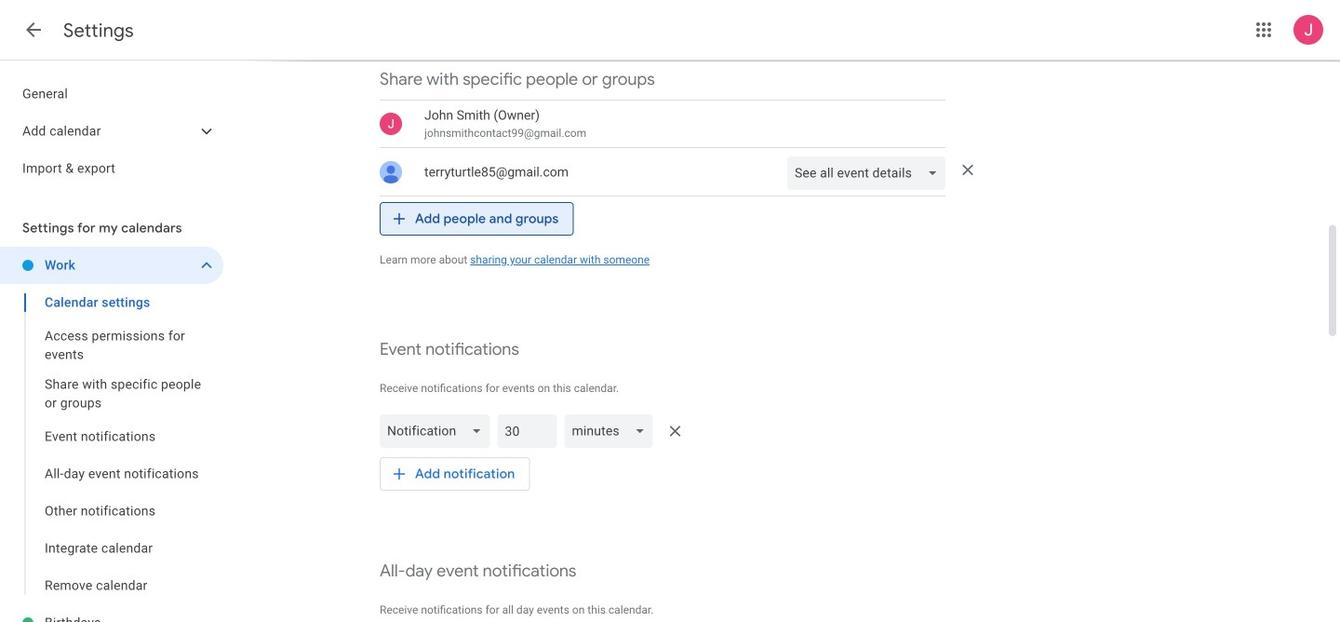 Task type: locate. For each thing, give the bounding box(es) containing it.
0 vertical spatial tree
[[0, 75, 223, 187]]

group
[[0, 284, 223, 604]]

30 minutes before element
[[380, 409, 946, 453]]

heading
[[63, 19, 134, 42]]

1 vertical spatial tree
[[0, 247, 223, 622]]

None field
[[788, 151, 946, 195], [380, 409, 490, 453], [565, 409, 653, 453], [788, 151, 946, 195], [380, 409, 490, 453], [565, 409, 653, 453]]

2 tree from the top
[[0, 247, 223, 622]]

tree
[[0, 75, 223, 187], [0, 247, 223, 622]]



Task type: describe. For each thing, give the bounding box(es) containing it.
1 tree from the top
[[0, 75, 223, 187]]

work tree item
[[0, 247, 223, 284]]

go back image
[[22, 19, 45, 41]]

birthdays tree item
[[0, 604, 223, 622]]

Minutes in advance for notification number field
[[505, 414, 550, 448]]



Task type: vqa. For each thing, say whether or not it's contained in the screenshot.
for corresponding to my
no



